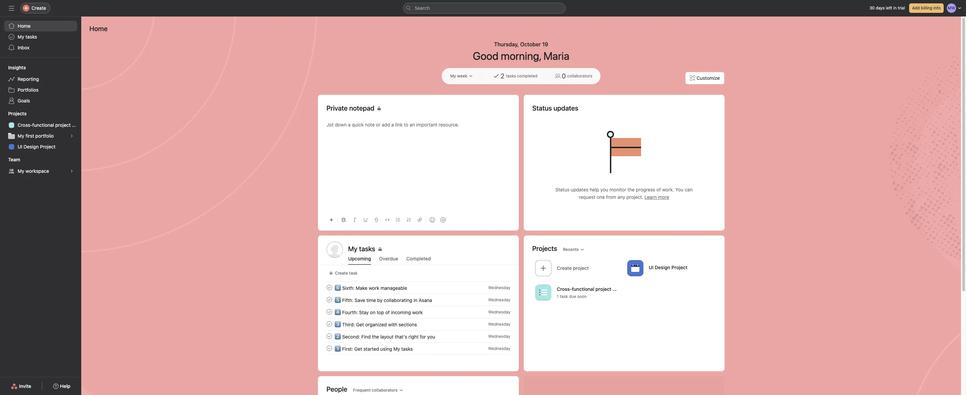 Task type: describe. For each thing, give the bounding box(es) containing it.
task inside button
[[349, 271, 358, 276]]

0 horizontal spatial work
[[369, 285, 379, 291]]

first
[[26, 133, 34, 139]]

functional for cross-functional project plan 1 task due soon
[[572, 287, 594, 292]]

add profile photo image
[[327, 242, 343, 258]]

any
[[618, 194, 626, 200]]

the inside status updates help you monitor the progress of work. you can request one from any project.
[[628, 187, 635, 193]]

find
[[361, 334, 371, 340]]

trial
[[898, 5, 906, 10]]

completed checkbox for 1️⃣
[[325, 345, 333, 353]]

design inside projects "element"
[[24, 144, 39, 150]]

completed
[[407, 256, 431, 262]]

thursday, october 19 good morning, maria
[[473, 41, 570, 62]]

1 wednesday button from the top
[[488, 285, 511, 290]]

left
[[886, 5, 893, 10]]

1 horizontal spatial design
[[655, 265, 670, 270]]

4️⃣
[[335, 310, 341, 315]]

tasks completed
[[506, 73, 538, 79]]

completed image for 5️⃣
[[325, 296, 333, 304]]

completed checkbox for 5️⃣
[[325, 296, 333, 304]]

can
[[685, 187, 693, 193]]

bold image
[[342, 218, 346, 222]]

global element
[[0, 17, 81, 57]]

functional for cross-functional project plan
[[32, 122, 54, 128]]

morning,
[[501, 49, 541, 62]]

cross-functional project plan link
[[4, 120, 81, 131]]

organized
[[365, 322, 387, 328]]

2 vertical spatial tasks
[[401, 346, 413, 352]]

2 horizontal spatial tasks
[[506, 73, 516, 79]]

emoji image
[[430, 217, 435, 223]]

help
[[590, 187, 599, 193]]

strikethrough image
[[374, 218, 378, 222]]

1 horizontal spatial home
[[89, 25, 108, 33]]

learn
[[645, 194, 657, 200]]

calendar image
[[631, 264, 639, 272]]

0 horizontal spatial ui design project link
[[4, 142, 77, 152]]

october
[[520, 41, 541, 47]]

1 vertical spatial you
[[427, 334, 435, 340]]

recents button
[[560, 245, 588, 254]]

search list box
[[403, 3, 566, 14]]

1 horizontal spatial in
[[894, 5, 897, 10]]

completed image for 2️⃣
[[325, 333, 333, 341]]

people
[[327, 386, 347, 393]]

create for create
[[31, 5, 46, 11]]

1 vertical spatial ui design project
[[649, 265, 688, 270]]

overdue button
[[379, 256, 398, 265]]

sections
[[399, 322, 417, 328]]

get for started
[[354, 346, 362, 352]]

4 wednesday from the top
[[488, 322, 511, 327]]

0 vertical spatial collaborators
[[568, 73, 593, 79]]

sixth:
[[342, 285, 354, 291]]

portfolios link
[[4, 85, 77, 95]]

completed checkbox for 6️⃣
[[325, 284, 333, 292]]

create task button
[[327, 269, 359, 278]]

manageable
[[381, 285, 407, 291]]

completed image for 4️⃣
[[325, 308, 333, 316]]

layout
[[380, 334, 394, 340]]

good
[[473, 49, 499, 62]]

create button
[[20, 3, 50, 14]]

my tasks
[[18, 34, 37, 40]]

invite button
[[6, 381, 36, 393]]

1
[[557, 294, 559, 299]]

ui inside projects "element"
[[18, 144, 22, 150]]

create project
[[557, 265, 589, 271]]

top
[[377, 310, 384, 315]]

wednesday for tasks
[[488, 346, 511, 351]]

that's
[[395, 334, 407, 340]]

insights button
[[0, 64, 26, 71]]

search
[[415, 5, 430, 11]]

collaborating
[[384, 297, 412, 303]]

1 vertical spatial the
[[372, 334, 379, 340]]

learn more link
[[645, 194, 670, 200]]

incoming
[[391, 310, 411, 315]]

make
[[356, 285, 367, 291]]

1 vertical spatial project
[[672, 265, 688, 270]]

2️⃣ second: find the layout that's right for you
[[335, 334, 435, 340]]

monitor
[[610, 187, 627, 193]]

right
[[408, 334, 419, 340]]

at mention image
[[440, 217, 446, 223]]

my for my tasks
[[18, 34, 24, 40]]

team
[[8, 157, 20, 163]]

wednesday for right
[[488, 334, 511, 339]]

for
[[420, 334, 426, 340]]

portfolios
[[18, 87, 38, 93]]

my week button
[[447, 71, 476, 81]]

due
[[569, 294, 576, 299]]

recents
[[563, 247, 579, 252]]

add billing info button
[[910, 3, 944, 13]]

notepad
[[349, 104, 375, 112]]

cross- for cross-functional project plan
[[18, 122, 32, 128]]

insights
[[8, 65, 26, 70]]

list image
[[539, 289, 547, 297]]

by
[[377, 297, 383, 303]]

6️⃣ sixth: make work manageable
[[335, 285, 407, 291]]

updates
[[571, 187, 589, 193]]

tasks inside global 'element'
[[26, 34, 37, 40]]

status updates
[[533, 104, 579, 112]]

frequent collaborators
[[353, 388, 398, 393]]

19
[[542, 41, 548, 47]]

2️⃣
[[335, 334, 341, 340]]

code image
[[385, 218, 389, 222]]

search button
[[403, 3, 566, 14]]

wednesday for incoming
[[488, 310, 511, 315]]

goals
[[18, 98, 30, 104]]

add
[[913, 5, 920, 10]]

fifth:
[[342, 297, 353, 303]]

5️⃣
[[335, 297, 341, 303]]

reporting
[[18, 76, 39, 82]]

1 horizontal spatial ui design project link
[[624, 258, 716, 280]]

create task
[[335, 271, 358, 276]]

more
[[658, 194, 670, 200]]

stay
[[359, 310, 369, 315]]



Task type: vqa. For each thing, say whether or not it's contained in the screenshot.
Task in Cross-functional project plan 1 task due soon
yes



Task type: locate. For each thing, give the bounding box(es) containing it.
0 vertical spatial of
[[657, 187, 661, 193]]

ui up team
[[18, 144, 22, 150]]

functional inside cross-functional project plan 1 task due soon
[[572, 287, 594, 292]]

task
[[349, 271, 358, 276], [560, 294, 568, 299]]

1 horizontal spatial tasks
[[401, 346, 413, 352]]

invite
[[19, 384, 31, 389]]

get
[[356, 322, 364, 328], [354, 346, 362, 352]]

my tasks link
[[4, 31, 77, 42]]

team button
[[0, 156, 20, 163]]

progress
[[636, 187, 655, 193]]

hide sidebar image
[[9, 5, 14, 11]]

tasks
[[26, 34, 37, 40], [506, 73, 516, 79], [401, 346, 413, 352]]

completed image left 1️⃣
[[325, 345, 333, 353]]

completed checkbox left 2️⃣
[[325, 333, 333, 341]]

0 horizontal spatial in
[[414, 297, 417, 303]]

teams element
[[0, 154, 81, 178]]

0 vertical spatial ui design project link
[[4, 142, 77, 152]]

1 vertical spatial functional
[[572, 287, 594, 292]]

0 horizontal spatial you
[[427, 334, 435, 340]]

of up learn more link
[[657, 187, 661, 193]]

1 horizontal spatial task
[[560, 294, 568, 299]]

ui design project inside projects "element"
[[18, 144, 55, 150]]

project down create project link
[[596, 287, 611, 292]]

project inside "element"
[[40, 144, 55, 150]]

1 vertical spatial completed image
[[325, 320, 333, 328]]

with
[[388, 322, 397, 328]]

completed checkbox left the 3️⃣
[[325, 320, 333, 328]]

1 vertical spatial get
[[354, 346, 362, 352]]

reporting link
[[4, 74, 77, 85]]

0 vertical spatial tasks
[[26, 34, 37, 40]]

1 vertical spatial cross-
[[557, 287, 572, 292]]

1 vertical spatial task
[[560, 294, 568, 299]]

Completed checkbox
[[325, 296, 333, 304], [325, 333, 333, 341]]

ui design project
[[18, 144, 55, 150], [649, 265, 688, 270]]

add billing info
[[913, 5, 941, 10]]

2 completed checkbox from the top
[[325, 308, 333, 316]]

functional
[[32, 122, 54, 128], [572, 287, 594, 292]]

completed checkbox left 4️⃣
[[325, 308, 333, 316]]

0 vertical spatial create
[[31, 5, 46, 11]]

completed image
[[325, 284, 333, 292], [325, 320, 333, 328]]

you up one
[[601, 187, 608, 193]]

wednesday for in
[[488, 297, 511, 303]]

project
[[40, 144, 55, 150], [672, 265, 688, 270]]

italics image
[[353, 218, 357, 222]]

3 completed checkbox from the top
[[325, 320, 333, 328]]

status updates help you monitor the progress of work. you can request one from any project.
[[556, 187, 693, 200]]

1 horizontal spatial project
[[672, 265, 688, 270]]

wednesday
[[488, 285, 511, 290], [488, 297, 511, 303], [488, 310, 511, 315], [488, 322, 511, 327], [488, 334, 511, 339], [488, 346, 511, 351]]

completed image left 5️⃣
[[325, 296, 333, 304]]

1 completed image from the top
[[325, 296, 333, 304]]

1 vertical spatial completed checkbox
[[325, 333, 333, 341]]

functional inside cross-functional project plan link
[[32, 122, 54, 128]]

tasks up inbox
[[26, 34, 37, 40]]

task down upcoming button
[[349, 271, 358, 276]]

create inside button
[[335, 271, 348, 276]]

collaborators right 0
[[568, 73, 593, 79]]

1 horizontal spatial create
[[335, 271, 348, 276]]

of inside status updates help you monitor the progress of work. you can request one from any project.
[[657, 187, 661, 193]]

0 vertical spatial you
[[601, 187, 608, 193]]

cross- up 1
[[557, 287, 572, 292]]

0 horizontal spatial ui
[[18, 144, 22, 150]]

1 horizontal spatial plan
[[613, 287, 622, 292]]

maria
[[544, 49, 570, 62]]

0 horizontal spatial task
[[349, 271, 358, 276]]

wednesday button for right
[[488, 334, 511, 339]]

completed image for 1️⃣
[[325, 345, 333, 353]]

plan inside cross-functional project plan 1 task due soon
[[613, 287, 622, 292]]

underline image
[[364, 218, 368, 222]]

project for cross-functional project plan
[[55, 122, 71, 128]]

plan
[[72, 122, 81, 128], [613, 287, 622, 292]]

projects down goals
[[8, 111, 27, 116]]

1 horizontal spatial of
[[657, 187, 661, 193]]

0 horizontal spatial functional
[[32, 122, 54, 128]]

1 vertical spatial create
[[335, 271, 348, 276]]

one
[[597, 194, 605, 200]]

1 horizontal spatial functional
[[572, 287, 594, 292]]

completed image left 2️⃣
[[325, 333, 333, 341]]

task right 1
[[560, 294, 568, 299]]

home link
[[4, 21, 77, 31]]

work down 'asana'
[[412, 310, 423, 315]]

status
[[556, 187, 570, 193]]

my inside my week dropdown button
[[450, 73, 456, 79]]

you
[[601, 187, 608, 193], [427, 334, 435, 340]]

0 horizontal spatial projects
[[8, 111, 27, 116]]

ui design project right calendar icon
[[649, 265, 688, 270]]

started
[[363, 346, 379, 352]]

completed image left the 3️⃣
[[325, 320, 333, 328]]

get right first:
[[354, 346, 362, 352]]

5 wednesday from the top
[[488, 334, 511, 339]]

1 vertical spatial tasks
[[506, 73, 516, 79]]

in
[[894, 5, 897, 10], [414, 297, 417, 303]]

5 wednesday button from the top
[[488, 334, 511, 339]]

insert an object image
[[329, 218, 333, 222]]

0 vertical spatial ui
[[18, 144, 22, 150]]

0 vertical spatial functional
[[32, 122, 54, 128]]

0 horizontal spatial ui design project
[[18, 144, 55, 150]]

cross-functional project plan
[[18, 122, 81, 128]]

0 horizontal spatial create
[[31, 5, 46, 11]]

ui right calendar icon
[[649, 265, 654, 270]]

my down team
[[18, 168, 24, 174]]

wednesday button for in
[[488, 297, 511, 303]]

my for my first portfolio
[[18, 133, 24, 139]]

completed button
[[407, 256, 431, 265]]

of right top
[[385, 310, 390, 315]]

create for create task
[[335, 271, 348, 276]]

1 vertical spatial of
[[385, 310, 390, 315]]

completed checkbox left 1️⃣
[[325, 345, 333, 353]]

customize
[[697, 75, 720, 81]]

1 horizontal spatial projects
[[533, 245, 557, 252]]

0 horizontal spatial collaborators
[[372, 388, 398, 393]]

0 vertical spatial design
[[24, 144, 39, 150]]

0 vertical spatial the
[[628, 187, 635, 193]]

inbox
[[18, 45, 29, 50]]

1 horizontal spatial the
[[628, 187, 635, 193]]

in right left
[[894, 5, 897, 10]]

project for cross-functional project plan 1 task due soon
[[596, 287, 611, 292]]

my tasks
[[348, 245, 375, 253]]

home inside home link
[[18, 23, 31, 29]]

thursday,
[[494, 41, 519, 47]]

projects element
[[0, 108, 81, 154]]

bulleted list image
[[396, 218, 400, 222]]

1 horizontal spatial work
[[412, 310, 423, 315]]

3 completed image from the top
[[325, 333, 333, 341]]

0 vertical spatial plan
[[72, 122, 81, 128]]

1 vertical spatial ui
[[649, 265, 654, 270]]

completed checkbox left 5️⃣
[[325, 296, 333, 304]]

see details, my first portfolio image
[[70, 134, 74, 138]]

plan for cross-functional project plan 1 task due soon
[[613, 287, 622, 292]]

cross- inside projects "element"
[[18, 122, 32, 128]]

0 vertical spatial projects
[[8, 111, 27, 116]]

collaborators right frequent
[[372, 388, 398, 393]]

1 horizontal spatial ui
[[649, 265, 654, 270]]

0 vertical spatial task
[[349, 271, 358, 276]]

0 vertical spatial work
[[369, 285, 379, 291]]

second:
[[342, 334, 360, 340]]

see details, my workspace image
[[70, 169, 74, 173]]

create inside dropdown button
[[31, 5, 46, 11]]

portfolio
[[35, 133, 54, 139]]

you right for
[[427, 334, 435, 340]]

0 vertical spatial completed image
[[325, 284, 333, 292]]

the up the project.
[[628, 187, 635, 193]]

tasks right '2'
[[506, 73, 516, 79]]

1 vertical spatial projects
[[533, 245, 557, 252]]

1 vertical spatial work
[[412, 310, 423, 315]]

cross- up the first
[[18, 122, 32, 128]]

private notepad
[[327, 104, 375, 112]]

functional up 'soon'
[[572, 287, 594, 292]]

3 wednesday button from the top
[[488, 310, 511, 315]]

0 vertical spatial in
[[894, 5, 897, 10]]

1 horizontal spatial collaborators
[[568, 73, 593, 79]]

completed checkbox left '6️⃣'
[[325, 284, 333, 292]]

my first portfolio link
[[4, 131, 77, 142]]

create
[[31, 5, 46, 11], [335, 271, 348, 276]]

get for organized
[[356, 322, 364, 328]]

toolbar
[[327, 212, 510, 228]]

projects left 'recents'
[[533, 245, 557, 252]]

0 vertical spatial completed checkbox
[[325, 296, 333, 304]]

frequent collaborators button
[[350, 386, 406, 395]]

cross-
[[18, 122, 32, 128], [557, 287, 572, 292]]

1 vertical spatial plan
[[613, 287, 622, 292]]

6 wednesday from the top
[[488, 346, 511, 351]]

learn more
[[645, 194, 670, 200]]

my inside my workspace link
[[18, 168, 24, 174]]

my inside "my tasks" link
[[18, 34, 24, 40]]

design down the first
[[24, 144, 39, 150]]

1 vertical spatial design
[[655, 265, 670, 270]]

design right calendar icon
[[655, 265, 670, 270]]

collaborators inside dropdown button
[[372, 388, 398, 393]]

completed image for 3️⃣
[[325, 320, 333, 328]]

my left week on the left top of the page
[[450, 73, 456, 79]]

info
[[934, 5, 941, 10]]

link image
[[418, 218, 422, 222]]

completed image
[[325, 296, 333, 304], [325, 308, 333, 316], [325, 333, 333, 341], [325, 345, 333, 353]]

2 completed image from the top
[[325, 320, 333, 328]]

on
[[370, 310, 375, 315]]

create project link
[[533, 258, 624, 280]]

time
[[366, 297, 376, 303]]

create up home link
[[31, 5, 46, 11]]

0 vertical spatial project
[[40, 144, 55, 150]]

plan for cross-functional project plan
[[72, 122, 81, 128]]

projects button
[[0, 110, 27, 117]]

asana
[[419, 297, 432, 303]]

1 horizontal spatial ui design project
[[649, 265, 688, 270]]

completed image for 6️⃣
[[325, 284, 333, 292]]

0 vertical spatial ui design project
[[18, 144, 55, 150]]

6 wednesday button from the top
[[488, 346, 511, 351]]

soon
[[577, 294, 587, 299]]

overdue
[[379, 256, 398, 262]]

1 vertical spatial in
[[414, 297, 417, 303]]

using
[[380, 346, 392, 352]]

project
[[55, 122, 71, 128], [596, 287, 611, 292]]

4 completed checkbox from the top
[[325, 345, 333, 353]]

0 horizontal spatial home
[[18, 23, 31, 29]]

1 vertical spatial project
[[596, 287, 611, 292]]

1 completed checkbox from the top
[[325, 296, 333, 304]]

first:
[[342, 346, 353, 352]]

completed checkbox for 2️⃣
[[325, 333, 333, 341]]

tasks down that's
[[401, 346, 413, 352]]

0 horizontal spatial design
[[24, 144, 39, 150]]

completed image left 4️⃣
[[325, 308, 333, 316]]

0 vertical spatial get
[[356, 322, 364, 328]]

fourth:
[[342, 310, 358, 315]]

days
[[876, 5, 885, 10]]

work right make
[[369, 285, 379, 291]]

project inside "element"
[[55, 122, 71, 128]]

1 horizontal spatial project
[[596, 287, 611, 292]]

ui design project down my first portfolio in the left of the page
[[18, 144, 55, 150]]

workspace
[[26, 168, 49, 174]]

0 horizontal spatial the
[[372, 334, 379, 340]]

0 horizontal spatial of
[[385, 310, 390, 315]]

0 horizontal spatial project
[[55, 122, 71, 128]]

2 completed image from the top
[[325, 308, 333, 316]]

3️⃣ third: get organized with sections
[[335, 322, 417, 328]]

1 wednesday from the top
[[488, 285, 511, 290]]

cross- inside cross-functional project plan 1 task due soon
[[557, 287, 572, 292]]

0 horizontal spatial project
[[40, 144, 55, 150]]

my for my week
[[450, 73, 456, 79]]

2 wednesday button from the top
[[488, 297, 511, 303]]

my left the first
[[18, 133, 24, 139]]

1 completed checkbox from the top
[[325, 284, 333, 292]]

you inside status updates help you monitor the progress of work. you can request one from any project.
[[601, 187, 608, 193]]

4 completed image from the top
[[325, 345, 333, 353]]

0 horizontal spatial plan
[[72, 122, 81, 128]]

1 vertical spatial ui design project link
[[624, 258, 716, 280]]

the
[[628, 187, 635, 193], [372, 334, 379, 340]]

wednesday button for tasks
[[488, 346, 511, 351]]

completed image left '6️⃣'
[[325, 284, 333, 292]]

Completed checkbox
[[325, 284, 333, 292], [325, 308, 333, 316], [325, 320, 333, 328], [325, 345, 333, 353]]

the right find
[[372, 334, 379, 340]]

30 days left in trial
[[870, 5, 906, 10]]

2 wednesday from the top
[[488, 297, 511, 303]]

my workspace
[[18, 168, 49, 174]]

plan inside projects "element"
[[72, 122, 81, 128]]

work.
[[662, 187, 674, 193]]

help button
[[49, 381, 75, 393]]

1 horizontal spatial cross-
[[557, 287, 572, 292]]

my inside my first portfolio link
[[18, 133, 24, 139]]

cross- for cross-functional project plan 1 task due soon
[[557, 287, 572, 292]]

week
[[457, 73, 468, 79]]

2
[[501, 72, 505, 80]]

from
[[606, 194, 617, 200]]

completed checkbox for 3️⃣
[[325, 320, 333, 328]]

my for my workspace
[[18, 168, 24, 174]]

0 vertical spatial project
[[55, 122, 71, 128]]

1 vertical spatial collaborators
[[372, 388, 398, 393]]

my tasks link
[[348, 244, 510, 254]]

1 horizontal spatial you
[[601, 187, 608, 193]]

0 horizontal spatial tasks
[[26, 34, 37, 40]]

task inside cross-functional project plan 1 task due soon
[[560, 294, 568, 299]]

project.
[[627, 194, 644, 200]]

upcoming
[[348, 256, 371, 262]]

0 horizontal spatial cross-
[[18, 122, 32, 128]]

create up '6️⃣'
[[335, 271, 348, 276]]

ui design project link
[[4, 142, 77, 152], [624, 258, 716, 280]]

projects inside projects dropdown button
[[8, 111, 27, 116]]

my up inbox
[[18, 34, 24, 40]]

project inside cross-functional project plan 1 task due soon
[[596, 287, 611, 292]]

work
[[369, 285, 379, 291], [412, 310, 423, 315]]

functional up 'portfolio'
[[32, 122, 54, 128]]

inbox link
[[4, 42, 77, 53]]

3️⃣
[[335, 322, 341, 328]]

goals link
[[4, 95, 77, 106]]

get right 'third:'
[[356, 322, 364, 328]]

5️⃣ fifth: save time by collaborating in asana
[[335, 297, 432, 303]]

help
[[60, 384, 70, 389]]

2 completed checkbox from the top
[[325, 333, 333, 341]]

cross-functional project plan 1 task due soon
[[557, 287, 622, 299]]

30
[[870, 5, 875, 10]]

completed checkbox for 4️⃣
[[325, 308, 333, 316]]

numbered list image
[[407, 218, 411, 222]]

1 completed image from the top
[[325, 284, 333, 292]]

4 wednesday button from the top
[[488, 322, 511, 327]]

in left 'asana'
[[414, 297, 417, 303]]

0 vertical spatial cross-
[[18, 122, 32, 128]]

3 wednesday from the top
[[488, 310, 511, 315]]

wednesday button for incoming
[[488, 310, 511, 315]]

project up see details, my first portfolio icon
[[55, 122, 71, 128]]

insights element
[[0, 62, 81, 108]]

my right using
[[393, 346, 400, 352]]



